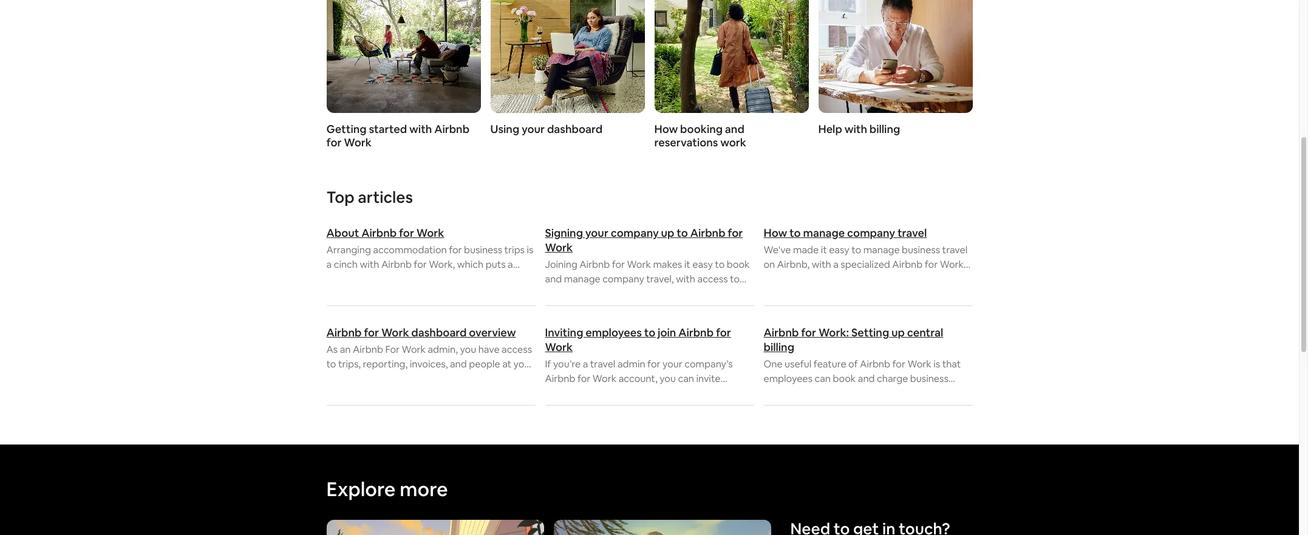 Task type: locate. For each thing, give the bounding box(es) containing it.
1 horizontal spatial employees
[[764, 372, 813, 385]]

2 horizontal spatial of
[[849, 358, 858, 371]]

an
[[340, 343, 351, 356], [677, 387, 688, 400]]

book up the extended
[[727, 258, 750, 271]]

and up 'credit'
[[858, 372, 875, 385]]

billing up 'one'
[[764, 340, 794, 354]]

1 horizontal spatial the
[[954, 387, 969, 400]]

0 vertical spatial billing
[[870, 122, 900, 136]]

…
[[805, 287, 811, 300], [793, 402, 800, 414]]

for inside getting started with airbnb for work
[[326, 135, 342, 149]]

travel inside inviting employees to join airbnb for work if you're a travel admin for your company's airbnb for work account, you can invite colleagues to join by creating an invite page for your c…
[[590, 358, 616, 371]]

go
[[458, 372, 469, 385]]

your inside signing your company up to airbnb for work joining airbnb for work makes it easy to book and manage company travel, with access to listings around the world for short or extended busi…
[[585, 226, 609, 240]]

of right feature
[[849, 358, 858, 371]]

billing
[[870, 122, 900, 136], [764, 340, 794, 354]]

one
[[764, 358, 783, 371]]

can down specialized
[[853, 273, 869, 285]]

1 horizontal spatial an
[[677, 387, 688, 400]]

how left the booking
[[654, 122, 678, 136]]

business inside how to manage company travel we've made it easy to manage business travel on airbnb, with a specialized airbnb for work dashboard that you can access from your personal …
[[902, 244, 940, 256]]

company up specialized
[[847, 226, 895, 240]]

company up 'world'
[[603, 273, 644, 285]]

you're
[[553, 358, 581, 371]]

0 horizontal spatial can
[[678, 372, 694, 385]]

page
[[716, 387, 739, 400]]

0 vertical spatial how
[[654, 122, 678, 136]]

manage inside signing your company up to airbnb for work joining airbnb for work makes it easy to book and manage company travel, with access to listings around the world for short or extended busi…
[[564, 273, 601, 285]]

access up at
[[502, 343, 532, 356]]

0 vertical spatial dashboard
[[547, 122, 603, 136]]

and
[[725, 122, 745, 136], [462, 273, 479, 285], [545, 273, 562, 285], [450, 358, 467, 371], [858, 372, 875, 385]]

how inside "how booking and reservations work"
[[654, 122, 678, 136]]

2 horizontal spatial access
[[871, 273, 902, 285]]

0 vertical spatial book
[[727, 258, 750, 271]]

0 horizontal spatial up
[[661, 226, 675, 240]]

that up takes
[[943, 358, 961, 371]]

up inside signing your company up to airbnb for work joining airbnb for work makes it easy to book and manage company travel, with access to listings around the world for short or extended busi…
[[661, 226, 675, 240]]

with right started
[[409, 122, 432, 136]]

airbnb
[[434, 122, 470, 136], [362, 226, 397, 240], [690, 226, 726, 240], [381, 258, 412, 271], [580, 258, 610, 271], [892, 258, 923, 271], [326, 326, 362, 340], [679, 326, 714, 340], [764, 326, 799, 340], [353, 343, 383, 356], [860, 358, 890, 371], [545, 372, 575, 385]]

easy inside signing your company up to airbnb for work joining airbnb for work makes it easy to book and manage company travel, with access to listings around the world for short or extended busi…
[[693, 258, 713, 271]]

manage up made
[[803, 226, 845, 240]]

a inside airbnb for work: setting up central billing one useful feature of airbnb for work is that employees can book and charge business travel to a company credit card. this takes the hassle …
[[803, 387, 808, 400]]

1 vertical spatial the
[[954, 387, 969, 400]]

and up listings
[[545, 273, 562, 285]]

with up short
[[676, 273, 696, 285]]

1 horizontal spatial can
[[815, 372, 831, 385]]

the right takes
[[954, 387, 969, 400]]

0 vertical spatial the
[[612, 287, 627, 300]]

employees up the admin
[[586, 326, 642, 340]]

1 horizontal spatial billing
[[870, 122, 900, 136]]

a inside how to manage company travel we've made it easy to manage business travel on airbnb, with a specialized airbnb for work dashboard that you can access from your personal …
[[833, 258, 839, 271]]

0 horizontal spatial how
[[654, 122, 678, 136]]

1 horizontal spatial easy
[[829, 244, 850, 256]]

1 vertical spatial book
[[833, 372, 856, 385]]

you left have
[[460, 343, 476, 356]]

1 vertical spatial invite
[[690, 387, 714, 400]]

can down company's
[[678, 372, 694, 385]]

a down the useful
[[803, 387, 808, 400]]

worldwide
[[326, 273, 373, 285]]

up
[[661, 226, 675, 240], [892, 326, 905, 340]]

book inside signing your company up to airbnb for work joining airbnb for work makes it easy to book and manage company travel, with access to listings around the world for short or extended busi…
[[727, 258, 750, 271]]

explore
[[326, 477, 396, 502]]

booking
[[680, 122, 723, 136]]

your
[[522, 122, 545, 136], [585, 226, 609, 240], [928, 273, 948, 285], [514, 358, 534, 371], [663, 358, 683, 371], [483, 372, 503, 385], [560, 402, 580, 414]]

1 horizontal spatial you
[[660, 372, 676, 385]]

al…
[[356, 287, 370, 300]]

you inside the airbnb for work dashboard overview as an airbnb for work admin, you have access to trips, reporting, invoices, and people at your place of employment. simply go to your profil…
[[460, 343, 476, 356]]

inviting
[[545, 326, 583, 340]]

a
[[326, 258, 332, 271], [508, 258, 513, 271], [833, 258, 839, 271], [583, 358, 588, 371], [803, 387, 808, 400]]

by
[[625, 387, 636, 400]]

is up takes
[[934, 358, 940, 371]]

travel
[[898, 226, 927, 240], [942, 244, 968, 256], [590, 358, 616, 371], [764, 387, 789, 400]]

book down feature
[[833, 372, 856, 385]]

you
[[835, 273, 851, 285], [460, 343, 476, 356], [660, 372, 676, 385]]

business up takes
[[910, 372, 949, 385]]

2 horizontal spatial you
[[835, 273, 851, 285]]

can
[[853, 273, 869, 285], [678, 372, 694, 385], [815, 372, 831, 385]]

airbnb inside how to manage company travel we've made it easy to manage business travel on airbnb, with a specialized airbnb for work dashboard that you can access from your personal …
[[892, 258, 923, 271]]

it right makes
[[684, 258, 691, 271]]

employees inside inviting employees to join airbnb for work if you're a travel admin for your company's airbnb for work account, you can invite colleagues to join by creating an invite page for your c…
[[586, 326, 642, 340]]

0 horizontal spatial is
[[527, 244, 534, 256]]

1 vertical spatial it
[[684, 258, 691, 271]]

1 vertical spatial how
[[764, 226, 787, 240]]

0 horizontal spatial join
[[607, 387, 623, 400]]

with right cinch
[[360, 258, 379, 271]]

creating
[[638, 387, 675, 400]]

access
[[698, 273, 728, 285], [871, 273, 902, 285], [502, 343, 532, 356]]

billing inside airbnb for work: setting up central billing one useful feature of airbnb for work is that employees can book and charge business travel to a company credit card. this takes the hassle …
[[764, 340, 794, 354]]

your right from
[[928, 273, 948, 285]]

up left central
[[892, 326, 905, 340]]

2 horizontal spatial dashboard
[[764, 273, 812, 285]]

and right the booking
[[725, 122, 745, 136]]

about airbnb for work link
[[326, 226, 535, 241]]

profil…
[[505, 372, 535, 385]]

we've
[[764, 244, 791, 256]]

1 horizontal spatial dashboard
[[547, 122, 603, 136]]

people
[[469, 358, 500, 371]]

1 vertical spatial an
[[677, 387, 688, 400]]

is right 'trips'
[[527, 244, 534, 256]]

1 horizontal spatial of
[[418, 273, 428, 285]]

2 vertical spatial manage
[[564, 273, 601, 285]]

1 vertical spatial billing
[[764, 340, 794, 354]]

the
[[612, 287, 627, 300], [954, 387, 969, 400]]

getting started with airbnb for work link
[[326, 0, 481, 149]]

your inside how to manage company travel we've made it easy to manage business travel on airbnb, with a specialized airbnb for work dashboard that you can access from your personal …
[[928, 273, 948, 285]]

you down specialized
[[835, 273, 851, 285]]

easy up or
[[693, 258, 713, 271]]

an right creating
[[677, 387, 688, 400]]

1 vertical spatial employees
[[764, 372, 813, 385]]

0 vertical spatial …
[[805, 287, 811, 300]]

1 vertical spatial join
[[607, 387, 623, 400]]

reservations
[[654, 135, 718, 149]]

0 vertical spatial up
[[661, 226, 675, 240]]

manage up around at the left bottom
[[564, 273, 601, 285]]

your right signing
[[585, 226, 609, 240]]

1 vertical spatial is
[[934, 358, 940, 371]]

and inside about airbnb for work arranging accommodation for business trips is a cinch with airbnb for work, which puts a worldwide selection of homes and boutique hotels al…
[[462, 273, 479, 285]]

0 vertical spatial of
[[418, 273, 428, 285]]

how booking and reservations work link
[[654, 0, 809, 149]]

an right "as"
[[340, 343, 351, 356]]

1 horizontal spatial that
[[943, 358, 961, 371]]

how inside how to manage company travel we've made it easy to manage business travel on airbnb, with a specialized airbnb for work dashboard that you can access from your personal …
[[764, 226, 787, 240]]

work inside airbnb for work: setting up central billing one useful feature of airbnb for work is that employees can book and charge business travel to a company credit card. this takes the hassle …
[[908, 358, 932, 371]]

0 horizontal spatial manage
[[564, 273, 601, 285]]

1 horizontal spatial up
[[892, 326, 905, 340]]

it
[[821, 244, 827, 256], [684, 258, 691, 271]]

makes
[[653, 258, 682, 271]]

central
[[907, 326, 944, 340]]

dashboard inside the airbnb for work dashboard overview as an airbnb for work admin, you have access to trips, reporting, invoices, and people at your place of employment. simply go to your profil…
[[411, 326, 467, 340]]

of left homes
[[418, 273, 428, 285]]

using your dashboard link
[[490, 0, 645, 136]]

company down feature
[[810, 387, 852, 400]]

0 horizontal spatial access
[[502, 343, 532, 356]]

manage
[[803, 226, 845, 240], [864, 244, 900, 256], [564, 273, 601, 285]]

1 horizontal spatial access
[[698, 273, 728, 285]]

and inside the airbnb for work dashboard overview as an airbnb for work admin, you have access to trips, reporting, invoices, and people at your place of employment. simply go to your profil…
[[450, 358, 467, 371]]

it inside signing your company up to airbnb for work joining airbnb for work makes it easy to book and manage company travel, with access to listings around the world for short or extended busi…
[[684, 258, 691, 271]]

is
[[527, 244, 534, 256], [934, 358, 940, 371]]

company
[[611, 226, 659, 240], [847, 226, 895, 240], [603, 273, 644, 285], [810, 387, 852, 400]]

0 vertical spatial you
[[835, 273, 851, 285]]

0 horizontal spatial the
[[612, 287, 627, 300]]

with inside getting started with airbnb for work
[[409, 122, 432, 136]]

employees down the useful
[[764, 372, 813, 385]]

invite down company's
[[696, 372, 721, 385]]

1 vertical spatial easy
[[693, 258, 713, 271]]

company up makes
[[611, 226, 659, 240]]

… right personal in the bottom of the page
[[805, 287, 811, 300]]

and down which
[[462, 273, 479, 285]]

1 horizontal spatial …
[[805, 287, 811, 300]]

how for how booking and reservations work
[[654, 122, 678, 136]]

how booking and reservations work
[[654, 122, 746, 149]]

1 horizontal spatial book
[[833, 372, 856, 385]]

0 horizontal spatial …
[[793, 402, 800, 414]]

about airbnb for work arranging accommodation for business trips is a cinch with airbnb for work, which puts a worldwide selection of homes and boutique hotels al…
[[326, 226, 534, 300]]

homes
[[430, 273, 460, 285]]

with right help
[[845, 122, 867, 136]]

that
[[814, 273, 833, 285], [943, 358, 961, 371]]

0 horizontal spatial book
[[727, 258, 750, 271]]

billing right help
[[870, 122, 900, 136]]

you up creating
[[660, 372, 676, 385]]

0 horizontal spatial you
[[460, 343, 476, 356]]

2 vertical spatial of
[[353, 372, 362, 385]]

1 horizontal spatial join
[[658, 326, 676, 340]]

0 horizontal spatial an
[[340, 343, 351, 356]]

and up go
[[450, 358, 467, 371]]

1 horizontal spatial is
[[934, 358, 940, 371]]

… right hassle
[[793, 402, 800, 414]]

your down inviting employees to join airbnb for work link
[[663, 358, 683, 371]]

business up from
[[902, 244, 940, 256]]

1 horizontal spatial how
[[764, 226, 787, 240]]

dashboard
[[547, 122, 603, 136], [764, 273, 812, 285], [411, 326, 467, 340]]

business up puts
[[464, 244, 502, 256]]

1 vertical spatial of
[[849, 358, 858, 371]]

business
[[464, 244, 502, 256], [902, 244, 940, 256], [910, 372, 949, 385]]

join left by
[[607, 387, 623, 400]]

joining
[[545, 258, 577, 271]]

manage down the how to manage company travel link
[[864, 244, 900, 256]]

1 vertical spatial …
[[793, 402, 800, 414]]

0 vertical spatial manage
[[803, 226, 845, 240]]

puts
[[486, 258, 506, 271]]

credit
[[854, 387, 881, 400]]

invite left page
[[690, 387, 714, 400]]

can down feature
[[815, 372, 831, 385]]

0 horizontal spatial dashboard
[[411, 326, 467, 340]]

0 vertical spatial employees
[[586, 326, 642, 340]]

with down made
[[812, 258, 831, 271]]

1 horizontal spatial manage
[[803, 226, 845, 240]]

travel inside airbnb for work: setting up central billing one useful feature of airbnb for work is that employees can book and charge business travel to a company credit card. this takes the hassle …
[[764, 387, 789, 400]]

0 horizontal spatial employees
[[586, 326, 642, 340]]

how up we've
[[764, 226, 787, 240]]

2 vertical spatial you
[[660, 372, 676, 385]]

access up or
[[698, 273, 728, 285]]

2 horizontal spatial can
[[853, 273, 869, 285]]

0 vertical spatial it
[[821, 244, 827, 256]]

0 horizontal spatial it
[[684, 258, 691, 271]]

how
[[654, 122, 678, 136], [764, 226, 787, 240]]

join down short
[[658, 326, 676, 340]]

easy
[[829, 244, 850, 256], [693, 258, 713, 271]]

access inside how to manage company travel we've made it easy to manage business travel on airbnb, with a specialized airbnb for work dashboard that you can access from your personal …
[[871, 273, 902, 285]]

1 vertical spatial up
[[892, 326, 905, 340]]

0 horizontal spatial easy
[[693, 258, 713, 271]]

a right you're
[[583, 358, 588, 371]]

the left 'world'
[[612, 287, 627, 300]]

an inside inviting employees to join airbnb for work if you're a travel admin for your company's airbnb for work account, you can invite colleagues to join by creating an invite page for your c…
[[677, 387, 688, 400]]

useful
[[785, 358, 812, 371]]

for
[[326, 135, 342, 149], [399, 226, 414, 240], [728, 226, 743, 240], [449, 244, 462, 256], [414, 258, 427, 271], [612, 258, 625, 271], [925, 258, 938, 271], [657, 287, 670, 300], [364, 326, 379, 340], [716, 326, 731, 340], [801, 326, 816, 340], [648, 358, 661, 371], [893, 358, 906, 371], [578, 372, 591, 385], [545, 402, 558, 414]]

easy up specialized
[[829, 244, 850, 256]]

c…
[[582, 402, 594, 414]]

0 horizontal spatial billing
[[764, 340, 794, 354]]

easy inside how to manage company travel we've made it easy to manage business travel on airbnb, with a specialized airbnb for work dashboard that you can access from your personal …
[[829, 244, 850, 256]]

it right made
[[821, 244, 827, 256]]

of down "trips,"
[[353, 372, 362, 385]]

a right puts
[[508, 258, 513, 271]]

0 vertical spatial an
[[340, 343, 351, 356]]

0 horizontal spatial that
[[814, 273, 833, 285]]

with inside how to manage company travel we've made it easy to manage business travel on airbnb, with a specialized airbnb for work dashboard that you can access from your personal …
[[812, 258, 831, 271]]

up up makes
[[661, 226, 675, 240]]

your down colleagues
[[560, 402, 580, 414]]

signing your company up to airbnb for work link
[[545, 226, 754, 255]]

to
[[677, 226, 688, 240], [790, 226, 801, 240], [852, 244, 861, 256], [715, 258, 725, 271], [730, 273, 740, 285], [644, 326, 656, 340], [326, 358, 336, 371], [472, 372, 481, 385], [595, 387, 605, 400], [791, 387, 801, 400]]

0 vertical spatial easy
[[829, 244, 850, 256]]

cinch
[[334, 258, 358, 271]]

if
[[545, 358, 551, 371]]

a left specialized
[[833, 258, 839, 271]]

specialized
[[841, 258, 890, 271]]

1 horizontal spatial it
[[821, 244, 827, 256]]

0 vertical spatial that
[[814, 273, 833, 285]]

that inside how to manage company travel we've made it easy to manage business travel on airbnb, with a specialized airbnb for work dashboard that you can access from your personal …
[[814, 273, 833, 285]]

with
[[409, 122, 432, 136], [845, 122, 867, 136], [360, 258, 379, 271], [812, 258, 831, 271], [676, 273, 696, 285]]

access down specialized
[[871, 273, 902, 285]]

started
[[369, 122, 407, 136]]

top
[[326, 187, 355, 208]]

0 vertical spatial is
[[527, 244, 534, 256]]

access inside signing your company up to airbnb for work joining airbnb for work makes it easy to book and manage company travel, with access to listings around the world for short or extended busi…
[[698, 273, 728, 285]]

2 horizontal spatial manage
[[864, 244, 900, 256]]

two people on an enclosed patio, one on their laptop, the other on their cell phone. image
[[326, 0, 481, 113]]

0 horizontal spatial of
[[353, 372, 362, 385]]

for inside how to manage company travel we've made it easy to manage business travel on airbnb, with a specialized airbnb for work dashboard that you can access from your personal …
[[925, 258, 938, 271]]

2 vertical spatial dashboard
[[411, 326, 467, 340]]

join
[[658, 326, 676, 340], [607, 387, 623, 400]]

1 vertical spatial that
[[943, 358, 961, 371]]

work inside getting started with airbnb for work
[[344, 135, 372, 149]]

that down made
[[814, 273, 833, 285]]

1 vertical spatial you
[[460, 343, 476, 356]]

admin,
[[428, 343, 458, 356]]

it inside how to manage company travel we've made it easy to manage business travel on airbnb, with a specialized airbnb for work dashboard that you can access from your personal …
[[821, 244, 827, 256]]

1 vertical spatial dashboard
[[764, 273, 812, 285]]



Task type: describe. For each thing, give the bounding box(es) containing it.
company inside airbnb for work: setting up central billing one useful feature of airbnb for work is that employees can book and charge business travel to a company credit card. this takes the hassle …
[[810, 387, 852, 400]]

more
[[400, 477, 448, 502]]

is inside airbnb for work: setting up central billing one useful feature of airbnb for work is that employees can book and charge business travel to a company credit card. this takes the hassle …
[[934, 358, 940, 371]]

of inside the airbnb for work dashboard overview as an airbnb for work admin, you have access to trips, reporting, invoices, and people at your place of employment. simply go to your profil…
[[353, 372, 362, 385]]

using your dashboard
[[490, 122, 603, 136]]

around
[[578, 287, 610, 300]]

or
[[698, 287, 707, 300]]

articles
[[358, 187, 413, 208]]

place
[[326, 372, 351, 385]]

simply
[[426, 372, 455, 385]]

help
[[819, 122, 842, 136]]

as
[[326, 343, 338, 356]]

using
[[490, 122, 519, 136]]

help with billing
[[819, 122, 900, 136]]

to inside airbnb for work: setting up central billing one useful feature of airbnb for work is that employees can book and charge business travel to a company credit card. this takes the hassle …
[[791, 387, 801, 400]]

airbnb,
[[777, 258, 810, 271]]

which
[[457, 258, 484, 271]]

this
[[907, 387, 925, 400]]

invoices,
[[410, 358, 448, 371]]

company inside how to manage company travel we've made it easy to manage business travel on airbnb, with a specialized airbnb for work dashboard that you can access from your personal …
[[847, 226, 895, 240]]

company's
[[685, 358, 733, 371]]

signing
[[545, 226, 583, 240]]

… inside airbnb for work: setting up central billing one useful feature of airbnb for work is that employees can book and charge business travel to a company credit card. this takes the hassle …
[[793, 402, 800, 414]]

boutique
[[481, 273, 522, 285]]

you inside inviting employees to join airbnb for work if you're a travel admin for your company's airbnb for work account, you can invite colleagues to join by creating an invite page for your c…
[[660, 372, 676, 385]]

airbnb for work: setting up central billing one useful feature of airbnb for work is that employees can book and charge business travel to a company credit card. this takes the hassle …
[[764, 326, 969, 414]]

explore more
[[326, 477, 448, 502]]

is inside about airbnb for work arranging accommodation for business trips is a cinch with airbnb for work, which puts a worldwide selection of homes and boutique hotels al…
[[527, 244, 534, 256]]

top articles
[[326, 187, 413, 208]]

reporting,
[[363, 358, 408, 371]]

of inside about airbnb for work arranging accommodation for business trips is a cinch with airbnb for work, which puts a worldwide selection of homes and boutique hotels al…
[[418, 273, 428, 285]]

with inside about airbnb for work arranging accommodation for business trips is a cinch with airbnb for work, which puts a worldwide selection of homes and boutique hotels al…
[[360, 258, 379, 271]]

hotels
[[326, 287, 354, 300]]

a inside inviting employees to join airbnb for work if you're a travel admin for your company's airbnb for work account, you can invite colleagues to join by creating an invite page for your c…
[[583, 358, 588, 371]]

for inside the airbnb for work dashboard overview as an airbnb for work admin, you have access to trips, reporting, invoices, and people at your place of employment. simply go to your profil…
[[364, 326, 379, 340]]

work:
[[819, 326, 849, 340]]

access inside the airbnb for work dashboard overview as an airbnb for work admin, you have access to trips, reporting, invoices, and people at your place of employment. simply go to your profil…
[[502, 343, 532, 356]]

how for how to manage company travel we've made it easy to manage business travel on airbnb, with a specialized airbnb for work dashboard that you can access from your personal …
[[764, 226, 787, 240]]

work inside how to manage company travel we've made it easy to manage business travel on airbnb, with a specialized airbnb for work dashboard that you can access from your personal …
[[940, 258, 964, 271]]

world
[[629, 287, 654, 300]]

business inside airbnb for work: setting up central billing one useful feature of airbnb for work is that employees can book and charge business travel to a company credit card. this takes the hassle …
[[910, 372, 949, 385]]

work,
[[429, 258, 455, 271]]

that inside airbnb for work: setting up central billing one useful feature of airbnb for work is that employees can book and charge business travel to a company credit card. this takes the hassle …
[[943, 358, 961, 371]]

1 vertical spatial manage
[[864, 244, 900, 256]]

and inside airbnb for work: setting up central billing one useful feature of airbnb for work is that employees can book and charge business travel to a company credit card. this takes the hassle …
[[858, 372, 875, 385]]

setting
[[852, 326, 889, 340]]

airbnb for work dashboard overview link
[[326, 326, 535, 340]]

you inside how to manage company travel we've made it easy to manage business travel on airbnb, with a specialized airbnb for work dashboard that you can access from your personal …
[[835, 273, 851, 285]]

employees inside airbnb for work: setting up central billing one useful feature of airbnb for work is that employees can book and charge business travel to a company credit card. this takes the hassle …
[[764, 372, 813, 385]]

a person sitting in a comfortable chair, working on their laptop. image
[[490, 0, 645, 113]]

feature
[[814, 358, 847, 371]]

charge
[[877, 372, 908, 385]]

can inside inviting employees to join airbnb for work if you're a travel admin for your company's airbnb for work account, you can invite colleagues to join by creating an invite page for your c…
[[678, 372, 694, 385]]

a person sits at a table looking at their cell phone. image
[[819, 0, 973, 113]]

arranging
[[326, 244, 371, 256]]

overview
[[469, 326, 516, 340]]

signing your company up to airbnb for work joining airbnb for work makes it easy to book and manage company travel, with access to listings around the world for short or extended busi…
[[545, 226, 752, 315]]

dashboard inside using your dashboard link
[[547, 122, 603, 136]]

an inside the airbnb for work dashboard overview as an airbnb for work admin, you have access to trips, reporting, invoices, and people at your place of employment. simply go to your profil…
[[340, 343, 351, 356]]

up inside airbnb for work: setting up central billing one useful feature of airbnb for work is that employees can book and charge business travel to a company credit card. this takes the hassle …
[[892, 326, 905, 340]]

account,
[[619, 372, 658, 385]]

personal
[[764, 287, 802, 300]]

about
[[326, 226, 359, 240]]

… inside how to manage company travel we've made it easy to manage business travel on airbnb, with a specialized airbnb for work dashboard that you can access from your personal …
[[805, 287, 811, 300]]

inviting employees to join airbnb for work if you're a travel admin for your company's airbnb for work account, you can invite colleagues to join by creating an invite page for your c…
[[545, 326, 739, 414]]

hassle
[[764, 402, 791, 414]]

dashboard inside how to manage company travel we've made it easy to manage business travel on airbnb, with a specialized airbnb for work dashboard that you can access from your personal …
[[764, 273, 812, 285]]

from
[[904, 273, 926, 285]]

and inside "how booking and reservations work"
[[725, 122, 745, 136]]

takes
[[928, 387, 952, 400]]

work
[[721, 135, 746, 149]]

extended
[[709, 287, 752, 300]]

of inside airbnb for work: setting up central billing one useful feature of airbnb for work is that employees can book and charge business travel to a company credit card. this takes the hassle …
[[849, 358, 858, 371]]

your right using
[[522, 122, 545, 136]]

getting started with airbnb for work
[[326, 122, 470, 149]]

airbnb inside getting started with airbnb for work
[[434, 122, 470, 136]]

admin
[[618, 358, 645, 371]]

book inside airbnb for work: setting up central billing one useful feature of airbnb for work is that employees can book and charge business travel to a company credit card. this takes the hassle …
[[833, 372, 856, 385]]

your up the profil…
[[514, 358, 534, 371]]

how to manage company travel link
[[764, 226, 973, 241]]

card.
[[883, 387, 905, 400]]

can inside airbnb for work: setting up central billing one useful feature of airbnb for work is that employees can book and charge business travel to a company credit card. this takes the hassle …
[[815, 372, 831, 385]]

listings
[[545, 287, 576, 300]]

trips
[[505, 244, 525, 256]]

accommodation
[[373, 244, 447, 256]]

colleagues
[[545, 387, 593, 400]]

for
[[385, 343, 400, 356]]

short
[[672, 287, 695, 300]]

at
[[502, 358, 512, 371]]

airbnb for work dashboard overview as an airbnb for work admin, you have access to trips, reporting, invoices, and people at your place of employment. simply go to your profil…
[[326, 326, 535, 385]]

business inside about airbnb for work arranging accommodation for business trips is a cinch with airbnb for work, which puts a worldwide selection of homes and boutique hotels al…
[[464, 244, 502, 256]]

the inside airbnb for work: setting up central billing one useful feature of airbnb for work is that employees can book and charge business travel to a company credit card. this takes the hassle …
[[954, 387, 969, 400]]

trips,
[[338, 358, 361, 371]]

airbnb for work: setting up central billing link
[[764, 326, 973, 355]]

made
[[793, 244, 819, 256]]

busi…
[[545, 302, 570, 315]]

on
[[764, 258, 775, 271]]

can inside how to manage company travel we've made it easy to manage business travel on airbnb, with a specialized airbnb for work dashboard that you can access from your personal …
[[853, 273, 869, 285]]

selection
[[375, 273, 416, 285]]

the inside signing your company up to airbnb for work joining airbnb for work makes it easy to book and manage company travel, with access to listings around the world for short or extended busi…
[[612, 287, 627, 300]]

0 vertical spatial invite
[[696, 372, 721, 385]]

and inside signing your company up to airbnb for work joining airbnb for work makes it easy to book and manage company travel, with access to listings around the world for short or extended busi…
[[545, 273, 562, 285]]

a left cinch
[[326, 258, 332, 271]]

with inside signing your company up to airbnb for work joining airbnb for work makes it easy to book and manage company travel, with access to listings around the world for short or extended busi…
[[676, 273, 696, 285]]

inviting employees to join airbnb for work link
[[545, 326, 754, 355]]

have
[[478, 343, 500, 356]]

travel,
[[646, 273, 674, 285]]

work inside about airbnb for work arranging accommodation for business trips is a cinch with airbnb for work, which puts a worldwide selection of homes and boutique hotels al…
[[417, 226, 444, 240]]

getting
[[326, 122, 367, 136]]

a person arrives at their airbnb stay, bringing a suitcase. image
[[654, 0, 809, 113]]

0 vertical spatial join
[[658, 326, 676, 340]]

your down people
[[483, 372, 503, 385]]

help with billing link
[[819, 0, 973, 136]]

employment.
[[364, 372, 424, 385]]

how to manage company travel we've made it easy to manage business travel on airbnb, with a specialized airbnb for work dashboard that you can access from your personal …
[[764, 226, 968, 300]]



Task type: vqa. For each thing, say whether or not it's contained in the screenshot.
Review the Host's full cancellation policy which applies even if you cancel for illness or disruptions caused by COVID-19.
no



